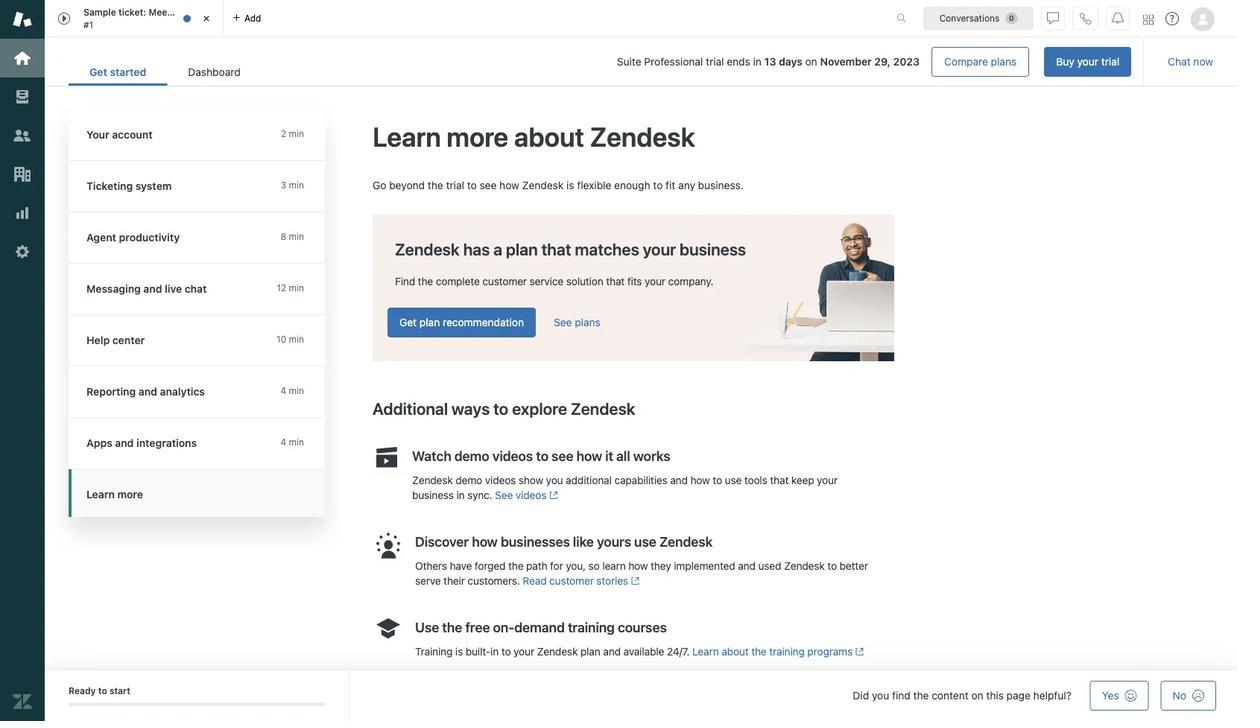 Task type: locate. For each thing, give the bounding box(es) containing it.
1 horizontal spatial on
[[972, 690, 984, 702]]

watch demo videos to see how it all works
[[412, 448, 671, 464]]

1 vertical spatial 4
[[281, 437, 286, 448]]

go
[[373, 179, 387, 191]]

use up they
[[634, 534, 657, 550]]

progress-bar progress bar
[[69, 703, 325, 706]]

how inside others have forged the path for you, so learn how they implemented and used zendesk to better serve their customers.
[[629, 560, 648, 572]]

7 min from the top
[[289, 437, 304, 448]]

plan left available in the bottom right of the page
[[581, 646, 601, 658]]

used
[[759, 560, 782, 572]]

get plan recommendation
[[400, 316, 524, 329]]

you
[[546, 474, 563, 487], [872, 690, 890, 702]]

to inside zendesk demo videos show you additional capabilities and how to use tools that keep your business in sync.
[[713, 474, 722, 487]]

learn up beyond
[[373, 120, 441, 152]]

in
[[753, 56, 762, 68], [457, 489, 465, 502], [491, 646, 499, 658]]

go beyond the trial to see how zendesk is flexible enough to fit any business.
[[373, 179, 744, 191]]

section
[[273, 47, 1132, 77]]

and left live
[[143, 283, 162, 295]]

zendesk down use the free on-demand training courses
[[537, 646, 578, 658]]

show
[[519, 474, 544, 487]]

min inside help center heading
[[289, 334, 304, 345]]

0 horizontal spatial learn
[[86, 489, 115, 501]]

did you find the content on this page helpful?
[[853, 690, 1072, 702]]

(opens in a new tab) image inside read customer stories link
[[628, 577, 640, 586]]

zendesk up the implemented
[[660, 534, 713, 550]]

and left available in the bottom right of the page
[[603, 646, 621, 658]]

demo right watch
[[455, 448, 490, 464]]

see up 'a'
[[480, 179, 497, 191]]

min inside agent productivity heading
[[289, 231, 304, 242]]

min inside apps and integrations "heading"
[[289, 437, 304, 448]]

min inside your account heading
[[289, 129, 304, 139]]

conversations button
[[924, 6, 1034, 30]]

get for get plan recommendation
[[400, 316, 417, 329]]

2 horizontal spatial in
[[753, 56, 762, 68]]

videos up show
[[493, 448, 533, 464]]

2 vertical spatial videos
[[516, 489, 547, 502]]

buy your trial
[[1057, 56, 1120, 68]]

1 vertical spatial use
[[634, 534, 657, 550]]

the inside sample ticket: meet the ticket #1
[[173, 7, 187, 18]]

(opens in a new tab) image for courses
[[853, 648, 864, 657]]

2 min from the top
[[289, 180, 304, 190]]

0 horizontal spatial on
[[806, 56, 818, 68]]

to left start
[[98, 686, 107, 697]]

demo for zendesk
[[456, 474, 482, 487]]

trial down notifications icon
[[1102, 56, 1120, 68]]

see inside button
[[554, 316, 572, 329]]

1 vertical spatial get
[[400, 316, 417, 329]]

trial right beyond
[[446, 179, 464, 191]]

plan
[[506, 239, 538, 259], [420, 316, 440, 329], [581, 646, 601, 658]]

0 vertical spatial plans
[[991, 56, 1017, 68]]

zendesk inside content-title region
[[590, 120, 695, 152]]

zendesk up it
[[571, 399, 636, 418]]

learn more about zendesk
[[373, 120, 695, 152]]

1 min from the top
[[289, 129, 304, 139]]

1 horizontal spatial see
[[552, 448, 574, 464]]

to left better
[[828, 560, 837, 572]]

trial inside button
[[1102, 56, 1120, 68]]

about inside content-title region
[[514, 120, 584, 152]]

get down find
[[400, 316, 417, 329]]

1 vertical spatial in
[[457, 489, 465, 502]]

footer
[[45, 671, 1238, 722]]

min inside reporting and analytics heading
[[289, 386, 304, 396]]

1 vertical spatial (opens in a new tab) image
[[853, 648, 864, 657]]

ticket:
[[118, 7, 146, 18]]

any
[[679, 179, 696, 191]]

min inside ticketing system heading
[[289, 180, 304, 190]]

1 4 min from the top
[[281, 386, 304, 396]]

0 horizontal spatial more
[[117, 489, 143, 501]]

apps and integrations heading
[[69, 418, 340, 470]]

0 vertical spatial 4 min
[[281, 386, 304, 396]]

plans for compare plans
[[991, 56, 1017, 68]]

yes
[[1102, 690, 1120, 702]]

learn
[[373, 120, 441, 152], [86, 489, 115, 501], [693, 646, 719, 658]]

suite
[[617, 56, 642, 68]]

how
[[500, 179, 519, 191], [577, 448, 602, 464], [691, 474, 710, 487], [472, 534, 498, 550], [629, 560, 648, 572]]

how left it
[[577, 448, 602, 464]]

messaging and live chat
[[86, 283, 207, 295]]

more inside content-title region
[[447, 120, 509, 152]]

4
[[281, 386, 286, 396], [281, 437, 286, 448]]

2 vertical spatial in
[[491, 646, 499, 658]]

2 vertical spatial learn
[[693, 646, 719, 658]]

see videos link
[[495, 489, 558, 502]]

see for see videos
[[495, 489, 513, 502]]

your
[[86, 129, 109, 141]]

more for learn more
[[117, 489, 143, 501]]

2 vertical spatial plan
[[581, 646, 601, 658]]

november
[[820, 56, 872, 68]]

plans for see plans
[[575, 316, 601, 329]]

0 horizontal spatial (opens in a new tab) image
[[628, 577, 640, 586]]

0 vertical spatial videos
[[493, 448, 533, 464]]

zendesk right used
[[784, 560, 825, 572]]

zendesk down watch
[[412, 474, 453, 487]]

0 horizontal spatial get
[[89, 66, 107, 78]]

to up has
[[467, 179, 477, 191]]

0 horizontal spatial training
[[568, 619, 615, 635]]

1 horizontal spatial more
[[447, 120, 509, 152]]

1 4 from the top
[[281, 386, 286, 396]]

videos inside zendesk demo videos show you additional capabilities and how to use tools that keep your business in sync.
[[485, 474, 516, 487]]

#1
[[83, 19, 93, 30]]

that inside zendesk demo videos show you additional capabilities and how to use tools that keep your business in sync.
[[770, 474, 789, 487]]

see down find the complete customer service solution that fits your company.
[[554, 316, 572, 329]]

(opens in a new tab) image inside learn about the training programs link
[[853, 648, 864, 657]]

training up training is built-in to your zendesk plan and available 24/7.
[[568, 619, 615, 635]]

zendesk support image
[[13, 10, 32, 29]]

4 min inside apps and integrations "heading"
[[281, 437, 304, 448]]

chat
[[185, 283, 207, 295]]

integrations
[[136, 437, 197, 450]]

that left keep on the right
[[770, 474, 789, 487]]

text image
[[746, 223, 895, 361]]

get help image
[[1166, 12, 1179, 25]]

2 horizontal spatial that
[[770, 474, 789, 487]]

1 vertical spatial plan
[[420, 316, 440, 329]]

1 vertical spatial plans
[[575, 316, 601, 329]]

1 horizontal spatial you
[[872, 690, 890, 702]]

demo
[[455, 448, 490, 464], [456, 474, 482, 487]]

0 vertical spatial demo
[[455, 448, 490, 464]]

plans right compare
[[991, 56, 1017, 68]]

plan right 'a'
[[506, 239, 538, 259]]

4 inside reporting and analytics heading
[[281, 386, 286, 396]]

6 min from the top
[[289, 386, 304, 396]]

2 min
[[281, 129, 304, 139]]

0 horizontal spatial customer
[[483, 275, 527, 288]]

4 inside apps and integrations "heading"
[[281, 437, 286, 448]]

videos down show
[[516, 489, 547, 502]]

fits
[[628, 275, 642, 288]]

0 vertical spatial in
[[753, 56, 762, 68]]

on right "days" on the right top of the page
[[806, 56, 818, 68]]

2 4 min from the top
[[281, 437, 304, 448]]

0 vertical spatial business
[[680, 239, 746, 259]]

serve
[[415, 575, 441, 587]]

see
[[480, 179, 497, 191], [552, 448, 574, 464]]

4 min for analytics
[[281, 386, 304, 396]]

forged
[[475, 560, 506, 572]]

1 horizontal spatial see
[[554, 316, 572, 329]]

sample ticket: meet the ticket #1
[[83, 7, 215, 30]]

min for reporting and analytics
[[289, 386, 304, 396]]

about right 24/7.
[[722, 646, 749, 658]]

and left used
[[738, 560, 756, 572]]

1 horizontal spatial (opens in a new tab) image
[[853, 648, 864, 657]]

1 vertical spatial demo
[[456, 474, 482, 487]]

and right apps
[[115, 437, 134, 450]]

zendesk up enough
[[590, 120, 695, 152]]

ticketing system heading
[[69, 161, 340, 212]]

business up company.
[[680, 239, 746, 259]]

keep
[[792, 474, 815, 487]]

1 vertical spatial 4 min
[[281, 437, 304, 448]]

1 vertical spatial on
[[972, 690, 984, 702]]

0 vertical spatial use
[[725, 474, 742, 487]]

1 horizontal spatial trial
[[706, 56, 724, 68]]

to left the tools
[[713, 474, 722, 487]]

learn more
[[86, 489, 143, 501]]

sample
[[83, 7, 116, 18]]

tab list
[[69, 58, 261, 86]]

0 vertical spatial more
[[447, 120, 509, 152]]

that left fits
[[606, 275, 625, 288]]

1 vertical spatial is
[[455, 646, 463, 658]]

a
[[494, 239, 503, 259]]

and left 'analytics'
[[139, 386, 157, 398]]

additional
[[566, 474, 612, 487]]

you inside zendesk demo videos show you additional capabilities and how to use tools that keep your business in sync.
[[546, 474, 563, 487]]

others
[[415, 560, 447, 572]]

ticketing
[[86, 180, 133, 192]]

learn down apps
[[86, 489, 115, 501]]

customer
[[483, 275, 527, 288], [550, 575, 594, 587]]

in left sync.
[[457, 489, 465, 502]]

1 horizontal spatial training
[[770, 646, 805, 658]]

0 horizontal spatial plans
[[575, 316, 601, 329]]

main element
[[0, 0, 45, 722]]

you up (opens in a new tab) image
[[546, 474, 563, 487]]

better
[[840, 560, 868, 572]]

zendesk inside others have forged the path for you, so learn how they implemented and used zendesk to better serve their customers.
[[784, 560, 825, 572]]

use inside zendesk demo videos show you additional capabilities and how to use tools that keep your business in sync.
[[725, 474, 742, 487]]

4 min inside reporting and analytics heading
[[281, 386, 304, 396]]

demo inside zendesk demo videos show you additional capabilities and how to use tools that keep your business in sync.
[[456, 474, 482, 487]]

how left they
[[629, 560, 648, 572]]

account
[[112, 129, 153, 141]]

business down watch
[[412, 489, 454, 502]]

1 horizontal spatial in
[[491, 646, 499, 658]]

2 vertical spatial that
[[770, 474, 789, 487]]

0 vertical spatial about
[[514, 120, 584, 152]]

started
[[110, 66, 146, 78]]

admin image
[[13, 242, 32, 262]]

trial left the ends
[[706, 56, 724, 68]]

the
[[173, 7, 187, 18], [428, 179, 443, 191], [418, 275, 433, 288], [508, 560, 524, 572], [442, 619, 462, 635], [752, 646, 767, 658], [914, 690, 929, 702]]

learn inside dropdown button
[[86, 489, 115, 501]]

get
[[89, 66, 107, 78], [400, 316, 417, 329]]

that up find the complete customer service solution that fits your company.
[[542, 239, 572, 259]]

1 vertical spatial about
[[722, 646, 749, 658]]

0 vertical spatial is
[[567, 179, 574, 191]]

get inside button
[[400, 316, 417, 329]]

about up go beyond the trial to see how zendesk is flexible enough to fit any business.
[[514, 120, 584, 152]]

0 vertical spatial (opens in a new tab) image
[[628, 577, 640, 586]]

no
[[1173, 690, 1187, 702]]

plans inside button
[[575, 316, 601, 329]]

1 vertical spatial business
[[412, 489, 454, 502]]

videos up 'see videos'
[[485, 474, 516, 487]]

in down on-
[[491, 646, 499, 658]]

1 vertical spatial training
[[770, 646, 805, 658]]

how up the forged
[[472, 534, 498, 550]]

customer down you,
[[550, 575, 594, 587]]

1 horizontal spatial plans
[[991, 56, 1017, 68]]

your right keep on the right
[[817, 474, 838, 487]]

discover how businesses like yours use zendesk
[[415, 534, 713, 550]]

13
[[765, 56, 776, 68]]

5 min from the top
[[289, 334, 304, 345]]

0 horizontal spatial see
[[480, 179, 497, 191]]

is
[[567, 179, 574, 191], [455, 646, 463, 658]]

1 horizontal spatial about
[[722, 646, 749, 658]]

your right buy
[[1078, 56, 1099, 68]]

min inside messaging and live chat "heading"
[[289, 283, 304, 293]]

customer down 'a'
[[483, 275, 527, 288]]

your inside zendesk demo videos show you additional capabilities and how to use tools that keep your business in sync.
[[817, 474, 838, 487]]

2 horizontal spatial learn
[[693, 646, 719, 658]]

0 horizontal spatial you
[[546, 474, 563, 487]]

min for your account
[[289, 129, 304, 139]]

0 vertical spatial 4
[[281, 386, 286, 396]]

see up additional
[[552, 448, 574, 464]]

more inside dropdown button
[[117, 489, 143, 501]]

yours
[[597, 534, 631, 550]]

ready
[[69, 686, 96, 697]]

1 horizontal spatial plan
[[506, 239, 538, 259]]

8 min
[[281, 231, 304, 242]]

plans inside button
[[991, 56, 1017, 68]]

to inside others have forged the path for you, so learn how they implemented and used zendesk to better serve their customers.
[[828, 560, 837, 572]]

1 vertical spatial customer
[[550, 575, 594, 587]]

is left "built-"
[[455, 646, 463, 658]]

0 vertical spatial customer
[[483, 275, 527, 288]]

reporting
[[86, 386, 136, 398]]

0 vertical spatial you
[[546, 474, 563, 487]]

learn for learn more about zendesk
[[373, 120, 441, 152]]

analytics
[[160, 386, 205, 398]]

1 vertical spatial that
[[606, 275, 625, 288]]

and down works on the bottom right of page
[[670, 474, 688, 487]]

learn more heading
[[69, 470, 340, 511]]

1 horizontal spatial learn
[[373, 120, 441, 152]]

learn right 24/7.
[[693, 646, 719, 658]]

4 min
[[281, 386, 304, 396], [281, 437, 304, 448]]

0 vertical spatial see
[[554, 316, 572, 329]]

footer containing did you find the content on this page helpful?
[[45, 671, 1238, 722]]

0 vertical spatial on
[[806, 56, 818, 68]]

videos for to
[[493, 448, 533, 464]]

on left this
[[972, 690, 984, 702]]

0 vertical spatial plan
[[506, 239, 538, 259]]

1 vertical spatial videos
[[485, 474, 516, 487]]

1 vertical spatial see
[[495, 489, 513, 502]]

0 vertical spatial that
[[542, 239, 572, 259]]

and inside "heading"
[[115, 437, 134, 450]]

close image
[[199, 11, 214, 26]]

demo for watch
[[455, 448, 490, 464]]

1 vertical spatial more
[[117, 489, 143, 501]]

2 4 from the top
[[281, 437, 286, 448]]

zendesk image
[[13, 693, 32, 712]]

see
[[554, 316, 572, 329], [495, 489, 513, 502]]

4 min from the top
[[289, 283, 304, 293]]

plans down solution
[[575, 316, 601, 329]]

0 horizontal spatial about
[[514, 120, 584, 152]]

plan down complete
[[420, 316, 440, 329]]

helpful?
[[1034, 690, 1072, 702]]

tab
[[45, 0, 224, 37]]

0 horizontal spatial in
[[457, 489, 465, 502]]

min
[[289, 129, 304, 139], [289, 180, 304, 190], [289, 231, 304, 242], [289, 283, 304, 293], [289, 334, 304, 345], [289, 386, 304, 396], [289, 437, 304, 448]]

1 vertical spatial learn
[[86, 489, 115, 501]]

see right sync.
[[495, 489, 513, 502]]

2 horizontal spatial trial
[[1102, 56, 1120, 68]]

buy your trial button
[[1045, 47, 1132, 77]]

get left started
[[89, 66, 107, 78]]

0 vertical spatial learn
[[373, 120, 441, 152]]

plan inside button
[[420, 316, 440, 329]]

chat now
[[1168, 56, 1214, 68]]

is left flexible
[[567, 179, 574, 191]]

0 horizontal spatial business
[[412, 489, 454, 502]]

training
[[568, 619, 615, 635], [770, 646, 805, 658]]

in left the "13"
[[753, 56, 762, 68]]

demo up sync.
[[456, 474, 482, 487]]

learn inside content-title region
[[373, 120, 441, 152]]

use left the tools
[[725, 474, 742, 487]]

ticket
[[190, 7, 215, 18]]

training left "programs"
[[770, 646, 805, 658]]

live
[[165, 283, 182, 295]]

conversations
[[940, 13, 1000, 23]]

built-
[[466, 646, 491, 658]]

(opens in a new tab) image
[[547, 491, 558, 500]]

so
[[589, 560, 600, 572]]

you right did
[[872, 690, 890, 702]]

0 vertical spatial get
[[89, 66, 107, 78]]

to up show
[[536, 448, 549, 464]]

1 horizontal spatial get
[[400, 316, 417, 329]]

views image
[[13, 87, 32, 107]]

0 vertical spatial training
[[568, 619, 615, 635]]

3 min from the top
[[289, 231, 304, 242]]

how left the tools
[[691, 474, 710, 487]]

0 horizontal spatial that
[[542, 239, 572, 259]]

0 vertical spatial see
[[480, 179, 497, 191]]

0 horizontal spatial see
[[495, 489, 513, 502]]

min for help center
[[289, 334, 304, 345]]

how inside zendesk demo videos show you additional capabilities and how to use tools that keep your business in sync.
[[691, 474, 710, 487]]

2 horizontal spatial plan
[[581, 646, 601, 658]]

1 horizontal spatial that
[[606, 275, 625, 288]]

1 horizontal spatial use
[[725, 474, 742, 487]]

0 horizontal spatial plan
[[420, 316, 440, 329]]

(opens in a new tab) image
[[628, 577, 640, 586], [853, 648, 864, 657]]

solution
[[566, 275, 604, 288]]

1 vertical spatial you
[[872, 690, 890, 702]]



Task type: vqa. For each thing, say whether or not it's contained in the screenshot.
'assignee'
no



Task type: describe. For each thing, give the bounding box(es) containing it.
get started
[[89, 66, 146, 78]]

demand
[[515, 619, 565, 635]]

use
[[415, 619, 439, 635]]

in inside section
[[753, 56, 762, 68]]

(opens in a new tab) image for zendesk
[[628, 577, 640, 586]]

how down learn more about zendesk
[[500, 179, 519, 191]]

chat now button
[[1156, 47, 1226, 77]]

November 29, 2023 text field
[[820, 56, 920, 68]]

your account
[[86, 129, 153, 141]]

1 horizontal spatial business
[[680, 239, 746, 259]]

compare plans button
[[932, 47, 1030, 77]]

29,
[[875, 56, 891, 68]]

center
[[112, 334, 145, 347]]

0 horizontal spatial is
[[455, 646, 463, 658]]

learn for learn about the training programs
[[693, 646, 719, 658]]

min for messaging and live chat
[[289, 283, 304, 293]]

your down demand
[[514, 646, 535, 658]]

help center
[[86, 334, 145, 347]]

1 vertical spatial see
[[552, 448, 574, 464]]

ticketing system
[[86, 180, 172, 192]]

path
[[526, 560, 548, 572]]

get started image
[[13, 48, 32, 68]]

4 min for integrations
[[281, 437, 304, 448]]

and inside "heading"
[[143, 283, 162, 295]]

10 min
[[277, 334, 304, 345]]

in inside zendesk demo videos show you additional capabilities and how to use tools that keep your business in sync.
[[457, 489, 465, 502]]

customers image
[[13, 126, 32, 145]]

reporting and analytics
[[86, 386, 205, 398]]

get for get started
[[89, 66, 107, 78]]

see for see plans
[[554, 316, 572, 329]]

yes button
[[1091, 681, 1149, 711]]

training is built-in to your zendesk plan and available 24/7.
[[415, 646, 693, 658]]

button displays agent's chat status as invisible. image
[[1047, 12, 1059, 24]]

your up company.
[[643, 239, 676, 259]]

12 min
[[277, 283, 304, 293]]

stories
[[597, 575, 628, 587]]

like
[[573, 534, 594, 550]]

tools
[[745, 474, 768, 487]]

section containing compare plans
[[273, 47, 1132, 77]]

1 horizontal spatial is
[[567, 179, 574, 191]]

help
[[86, 334, 110, 347]]

zendesk demo videos show you additional capabilities and how to use tools that keep your business in sync.
[[412, 474, 838, 502]]

8
[[281, 231, 286, 242]]

reporting image
[[13, 204, 32, 223]]

help center heading
[[69, 315, 340, 367]]

learn about the training programs link
[[693, 646, 864, 658]]

dashboard tab
[[167, 58, 261, 86]]

courses
[[618, 619, 667, 635]]

10
[[277, 334, 286, 345]]

trial for professional
[[706, 56, 724, 68]]

have
[[450, 560, 472, 572]]

tab containing sample ticket: meet the ticket
[[45, 0, 224, 37]]

0 horizontal spatial trial
[[446, 179, 464, 191]]

enough
[[614, 179, 651, 191]]

your inside buy your trial button
[[1078, 56, 1099, 68]]

learn for learn more
[[86, 489, 115, 501]]

free
[[465, 619, 490, 635]]

and inside heading
[[139, 386, 157, 398]]

works
[[634, 448, 671, 464]]

available
[[624, 646, 664, 658]]

reporting and analytics heading
[[69, 367, 340, 418]]

company.
[[668, 275, 714, 288]]

discover
[[415, 534, 469, 550]]

programs
[[808, 646, 853, 658]]

no button
[[1161, 681, 1217, 711]]

see plans
[[554, 316, 601, 329]]

learn more button
[[69, 470, 322, 511]]

meet
[[149, 7, 171, 18]]

agent productivity heading
[[69, 212, 340, 264]]

productivity
[[119, 231, 180, 244]]

learn about the training programs
[[693, 646, 853, 658]]

ways
[[452, 399, 490, 418]]

your right fits
[[645, 275, 666, 288]]

content
[[932, 690, 969, 702]]

min for agent productivity
[[289, 231, 304, 242]]

and inside zendesk demo videos show you additional capabilities and how to use tools that keep your business in sync.
[[670, 474, 688, 487]]

trial for your
[[1102, 56, 1120, 68]]

on inside section
[[806, 56, 818, 68]]

the inside others have forged the path for you, so learn how they implemented and used zendesk to better serve their customers.
[[508, 560, 524, 572]]

professional
[[644, 56, 703, 68]]

this
[[987, 690, 1004, 702]]

min for ticketing system
[[289, 180, 304, 190]]

business.
[[698, 179, 744, 191]]

additional
[[373, 399, 448, 418]]

zendesk inside zendesk demo videos show you additional capabilities and how to use tools that keep your business in sync.
[[412, 474, 453, 487]]

tab list containing get started
[[69, 58, 261, 86]]

to right "ways" at the bottom left of the page
[[494, 399, 509, 418]]

customers.
[[468, 575, 520, 587]]

matches
[[575, 239, 640, 259]]

system
[[136, 180, 172, 192]]

buy
[[1057, 56, 1075, 68]]

tabs tab list
[[45, 0, 881, 37]]

start
[[110, 686, 130, 697]]

service
[[530, 275, 564, 288]]

get plan recommendation button
[[388, 308, 536, 338]]

read customer stories
[[523, 575, 628, 587]]

ends
[[727, 56, 751, 68]]

find the complete customer service solution that fits your company.
[[395, 275, 714, 288]]

organizations image
[[13, 165, 32, 184]]

zendesk has a plan that matches your business
[[395, 239, 746, 259]]

learn
[[603, 560, 626, 572]]

fit
[[666, 179, 676, 191]]

zendesk up find
[[395, 239, 460, 259]]

and inside others have forged the path for you, so learn how they implemented and used zendesk to better serve their customers.
[[738, 560, 756, 572]]

watch
[[412, 448, 451, 464]]

your account heading
[[69, 110, 340, 161]]

chat
[[1168, 56, 1191, 68]]

3 min
[[281, 180, 304, 190]]

now
[[1194, 56, 1214, 68]]

their
[[444, 575, 465, 587]]

explore
[[512, 399, 567, 418]]

4 for reporting and analytics
[[281, 386, 286, 396]]

page
[[1007, 690, 1031, 702]]

24/7.
[[667, 646, 690, 658]]

1 horizontal spatial customer
[[550, 575, 594, 587]]

business inside zendesk demo videos show you additional capabilities and how to use tools that keep your business in sync.
[[412, 489, 454, 502]]

apps
[[86, 437, 112, 450]]

find
[[892, 690, 911, 702]]

0 horizontal spatial use
[[634, 534, 657, 550]]

messaging and live chat heading
[[69, 264, 340, 315]]

on-
[[493, 619, 515, 635]]

days
[[779, 56, 803, 68]]

more for learn more about zendesk
[[447, 120, 509, 152]]

ready to start
[[69, 686, 130, 697]]

apps and integrations
[[86, 437, 197, 450]]

to left the fit on the right of page
[[653, 179, 663, 191]]

min for apps and integrations
[[289, 437, 304, 448]]

read customer stories link
[[523, 575, 640, 587]]

to down on-
[[502, 646, 511, 658]]

zendesk down learn more about zendesk
[[522, 179, 564, 191]]

agent
[[86, 231, 116, 244]]

notifications image
[[1112, 12, 1124, 24]]

4 for apps and integrations
[[281, 437, 286, 448]]

zendesk products image
[[1144, 15, 1154, 25]]

content-title region
[[373, 119, 895, 154]]

videos for show
[[485, 474, 516, 487]]



